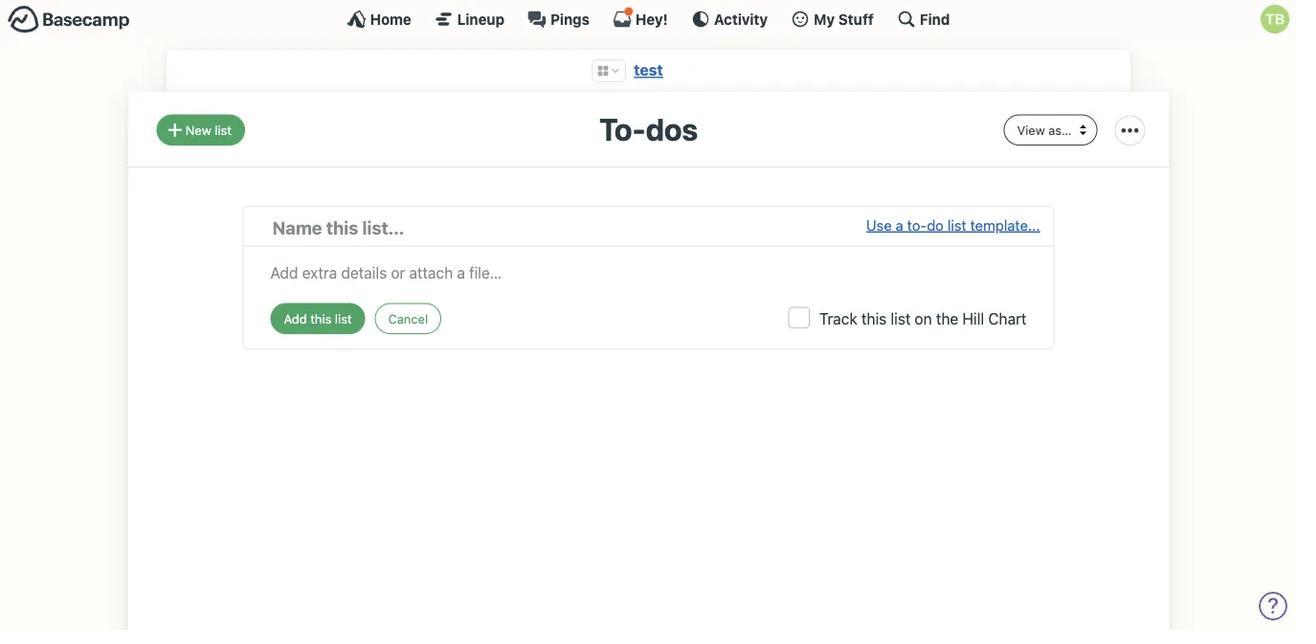 Task type: describe. For each thing, give the bounding box(es) containing it.
cancel
[[388, 311, 428, 325]]

do
[[927, 216, 944, 233]]

home
[[370, 11, 411, 27]]

hill chart
[[963, 309, 1027, 327]]

my
[[814, 11, 835, 27]]

main element
[[0, 0, 1297, 37]]

cancel button
[[375, 303, 442, 334]]

to-
[[907, 216, 927, 233]]

use a to-do list template... link
[[866, 214, 1040, 241]]

to-dos
[[599, 110, 698, 147]]

this
[[862, 309, 887, 327]]

track
[[819, 309, 858, 327]]

find
[[920, 11, 950, 27]]

my stuff
[[814, 11, 874, 27]]

use a to-do list template...
[[866, 216, 1040, 233]]

home link
[[347, 10, 411, 29]]

new
[[186, 122, 211, 137]]

to-
[[599, 110, 646, 147]]

use
[[866, 216, 892, 233]]

lineup
[[457, 11, 505, 27]]

find button
[[897, 10, 950, 29]]

list inside "link"
[[948, 216, 967, 233]]

track this list on the hill chart
[[819, 309, 1027, 327]]

hey!
[[636, 11, 668, 27]]

view as… button
[[1004, 114, 1098, 145]]

on
[[915, 309, 932, 327]]



Task type: vqa. For each thing, say whether or not it's contained in the screenshot.
o associated with D o n e
no



Task type: locate. For each thing, give the bounding box(es) containing it.
as…
[[1049, 122, 1072, 137]]

list left on
[[891, 309, 911, 327]]

2 vertical spatial list
[[891, 309, 911, 327]]

list right the do at the right of page
[[948, 216, 967, 233]]

activity
[[714, 11, 768, 27]]

1 vertical spatial list
[[948, 216, 967, 233]]

lineup link
[[434, 10, 505, 29]]

switch accounts image
[[8, 5, 130, 34]]

dos
[[646, 110, 698, 147]]

list
[[215, 122, 232, 137], [948, 216, 967, 233], [891, 309, 911, 327]]

0 vertical spatial list
[[215, 122, 232, 137]]

a
[[896, 216, 904, 233]]

new list
[[186, 122, 232, 137]]

tim burton image
[[1261, 5, 1290, 34]]

new list link
[[157, 114, 245, 145]]

0 horizontal spatial list
[[215, 122, 232, 137]]

stuff
[[839, 11, 874, 27]]

pings button
[[528, 10, 590, 29]]

template...
[[971, 216, 1040, 233]]

the
[[936, 309, 959, 327]]

view
[[1017, 122, 1045, 137]]

Name this list… text field
[[272, 214, 866, 241]]

view as…
[[1017, 122, 1072, 137]]

my stuff button
[[791, 10, 874, 29]]

pings
[[551, 11, 590, 27]]

hey! button
[[613, 7, 668, 29]]

test
[[634, 61, 663, 79]]

test link
[[634, 61, 663, 79]]

1 horizontal spatial list
[[891, 309, 911, 327]]

2 horizontal spatial list
[[948, 216, 967, 233]]

None submit
[[270, 303, 365, 334]]

list right new
[[215, 122, 232, 137]]

None text field
[[270, 256, 1027, 284]]

activity link
[[691, 10, 768, 29]]



